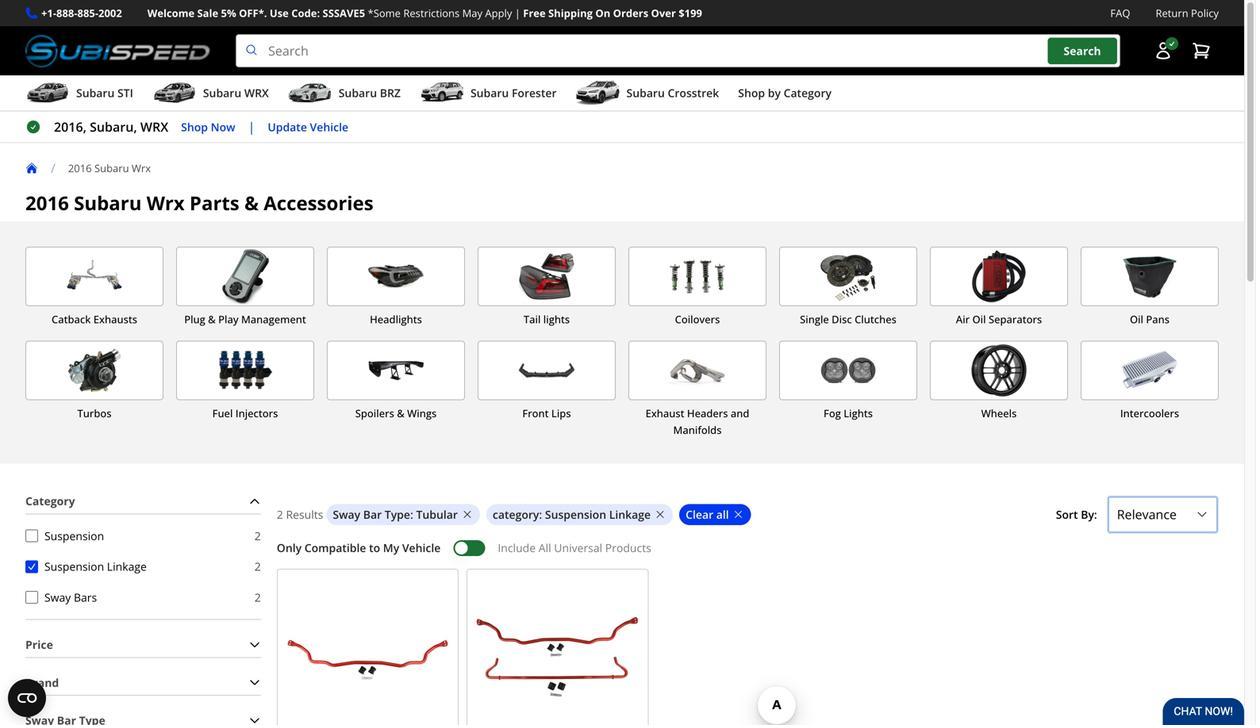 Task type: describe. For each thing, give the bounding box(es) containing it.
single disc clutches image
[[780, 248, 917, 306]]

subaru for subaru wrx
[[203, 85, 242, 101]]

air oil separators image
[[931, 248, 1068, 306]]

subaru for 2016 subaru wrx parts & accessories
[[74, 190, 142, 216]]

subaru for subaru sti
[[76, 85, 115, 101]]

faq
[[1111, 6, 1131, 20]]

shop for shop now
[[181, 119, 208, 134]]

Suspension Linkage button
[[25, 561, 38, 574]]

subaru,
[[90, 118, 137, 135]]

type
[[385, 507, 410, 522]]

home image
[[25, 162, 38, 175]]

clear
[[686, 507, 714, 522]]

1 : from the left
[[410, 507, 413, 522]]

sti
[[117, 85, 133, 101]]

single disc clutches
[[800, 313, 897, 327]]

shop for shop by category
[[739, 85, 765, 101]]

suspension for suspension linkage
[[44, 559, 104, 575]]

subaru wrx button
[[152, 79, 269, 110]]

intercoolers button
[[1081, 341, 1220, 439]]

disc
[[832, 313, 852, 327]]

crosstrek
[[668, 85, 720, 101]]

universal
[[554, 541, 603, 556]]

separators
[[989, 313, 1043, 327]]

shop by category
[[739, 85, 832, 101]]

2 for sway bars
[[255, 590, 261, 605]]

welcome sale 5% off*. use code: sssave5 *some restrictions may apply | free shipping on orders over $199
[[147, 6, 703, 20]]

intercoolers
[[1121, 406, 1180, 421]]

results
[[286, 507, 323, 522]]

subispeed logo image
[[25, 34, 210, 68]]

headlights image
[[328, 248, 464, 306]]

exhaust
[[646, 406, 685, 421]]

fog lights
[[824, 406, 873, 421]]

spoilers & wings image
[[328, 342, 464, 400]]

and
[[731, 406, 750, 421]]

oil pans
[[1131, 313, 1170, 327]]

return policy
[[1156, 6, 1220, 20]]

2016 subaru wrx
[[68, 161, 151, 176]]

fog
[[824, 406, 841, 421]]

category for category
[[25, 494, 75, 509]]

1 vertical spatial linkage
[[107, 559, 147, 575]]

2002
[[98, 6, 122, 20]]

subaru forester
[[471, 85, 557, 101]]

lips
[[552, 406, 571, 421]]

sway bar type : tubular
[[333, 507, 458, 522]]

to
[[369, 541, 380, 556]]

update vehicle button
[[268, 118, 349, 136]]

air
[[957, 313, 970, 327]]

wheels image
[[931, 342, 1068, 400]]

fog lights button
[[780, 341, 918, 439]]

catback
[[52, 313, 91, 327]]

subaru crosstrek button
[[576, 79, 720, 110]]

tail lights button
[[478, 247, 616, 328]]

category : suspension linkage
[[493, 507, 651, 522]]

headlights button
[[327, 247, 465, 328]]

spoilers & wings button
[[327, 341, 465, 439]]

lights
[[544, 313, 570, 327]]

subaru brz
[[339, 85, 401, 101]]

turbos
[[77, 406, 112, 421]]

air oil separators button
[[931, 247, 1069, 328]]

all
[[717, 507, 729, 522]]

fuel
[[212, 406, 233, 421]]

2 oil from the left
[[1131, 313, 1144, 327]]

tail
[[524, 313, 541, 327]]

update vehicle
[[268, 119, 349, 134]]

oil pans image
[[1082, 248, 1219, 306]]

brand button
[[25, 671, 261, 696]]

injectors
[[236, 406, 278, 421]]

use
[[270, 6, 289, 20]]

my
[[383, 541, 400, 556]]

plug & play management button
[[176, 247, 314, 328]]

tail lights
[[524, 313, 570, 327]]

catback exhausts button
[[25, 247, 164, 328]]

2016 subaru wrx link
[[68, 161, 164, 176]]

return policy link
[[1156, 5, 1220, 22]]

1 horizontal spatial |
[[515, 6, 521, 20]]

a subaru wrx thumbnail image image
[[152, 81, 197, 105]]

exhaust headers and manifolds
[[646, 406, 750, 437]]

fog lights image
[[780, 342, 917, 400]]

sway for sway bar type : tubular
[[333, 507, 361, 522]]

products
[[606, 541, 652, 556]]

wrx for 2016 subaru wrx
[[132, 161, 151, 176]]

a subaru crosstrek thumbnail image image
[[576, 81, 620, 105]]

policy
[[1192, 6, 1220, 20]]

open widget image
[[8, 680, 46, 718]]

+1-
[[41, 6, 56, 20]]

shop now
[[181, 119, 235, 134]]

exhaust headers and manifolds button
[[629, 341, 767, 439]]

sssave5
[[323, 6, 365, 20]]

spoilers & wings
[[356, 406, 437, 421]]

button image
[[1154, 41, 1173, 60]]

update
[[268, 119, 307, 134]]

on
[[596, 6, 611, 20]]

plug
[[184, 313, 205, 327]]

Sway Bars button
[[25, 592, 38, 604]]

category
[[784, 85, 832, 101]]

intercoolers image
[[1082, 342, 1219, 400]]

pans
[[1147, 313, 1170, 327]]

+1-888-885-2002
[[41, 6, 122, 20]]

wrx inside subaru wrx dropdown button
[[244, 85, 269, 101]]

price
[[25, 638, 53, 653]]

subaru sti button
[[25, 79, 133, 110]]

manifolds
[[674, 423, 722, 437]]

subaru forester button
[[420, 79, 557, 110]]

faq link
[[1111, 5, 1131, 22]]

eibach anti roll 25mm front sway bar kit - 2015+ wrx image
[[284, 576, 452, 726]]

code:
[[292, 6, 320, 20]]

turbos image
[[26, 342, 163, 400]]

suspension for suspension
[[44, 529, 104, 544]]

plug & play management image
[[177, 248, 314, 306]]

front lips
[[523, 406, 571, 421]]

exhaust headers and manifolds image
[[630, 342, 766, 400]]

fuel injectors button
[[176, 341, 314, 439]]

subaru wrx
[[203, 85, 269, 101]]



Task type: locate. For each thing, give the bounding box(es) containing it.
2 vertical spatial &
[[397, 406, 405, 421]]

:
[[410, 507, 413, 522], [539, 507, 542, 522]]

restrictions
[[404, 6, 460, 20]]

885-
[[77, 6, 98, 20]]

subaru inside dropdown button
[[203, 85, 242, 101]]

subaru down 2016 subaru wrx
[[74, 190, 142, 216]]

1 horizontal spatial wrx
[[244, 85, 269, 101]]

catback exhausts image
[[26, 248, 163, 306]]

bar
[[363, 507, 382, 522]]

1 vertical spatial sway
[[44, 590, 71, 605]]

wrx left parts at the top left of the page
[[147, 190, 185, 216]]

& inside button
[[208, 313, 216, 327]]

0 vertical spatial wrx
[[244, 85, 269, 101]]

vehicle right "my"
[[402, 541, 441, 556]]

& for plug
[[208, 313, 216, 327]]

tail lights image
[[479, 248, 615, 306]]

wings
[[407, 406, 437, 421]]

1 vertical spatial &
[[208, 313, 216, 327]]

all
[[539, 541, 552, 556]]

front lips image
[[479, 342, 615, 400]]

catback exhausts
[[52, 313, 137, 327]]

0 vertical spatial subaru
[[94, 161, 129, 176]]

wrx down subaru,
[[132, 161, 151, 176]]

headlights
[[370, 313, 422, 327]]

2016,
[[54, 118, 86, 135]]

0 horizontal spatial category
[[25, 494, 75, 509]]

1 horizontal spatial category
[[493, 507, 539, 522]]

single disc clutches button
[[780, 247, 918, 328]]

/
[[51, 160, 55, 177]]

coilovers
[[675, 313, 720, 327]]

category
[[25, 494, 75, 509], [493, 507, 539, 522]]

suspension linkage
[[44, 559, 147, 575]]

2 subaru from the left
[[203, 85, 242, 101]]

clear all
[[686, 507, 729, 522]]

0 horizontal spatial oil
[[973, 313, 987, 327]]

1 horizontal spatial shop
[[739, 85, 765, 101]]

sway right "sway bars" button
[[44, 590, 71, 605]]

welcome
[[147, 6, 195, 20]]

suspension up include all universal products
[[545, 507, 607, 522]]

0 vertical spatial suspension
[[545, 507, 607, 522]]

subaru inside 'dropdown button'
[[339, 85, 377, 101]]

play
[[218, 313, 239, 327]]

bars
[[74, 590, 97, 605]]

forester
[[512, 85, 557, 101]]

sway for sway bars
[[44, 590, 71, 605]]

exhausts
[[93, 313, 137, 327]]

shop left by
[[739, 85, 765, 101]]

subaru for 2016 subaru wrx
[[94, 161, 129, 176]]

0 horizontal spatial linkage
[[107, 559, 147, 575]]

category up include
[[493, 507, 539, 522]]

|
[[515, 6, 521, 20], [248, 118, 255, 135]]

suspension up suspension linkage
[[44, 529, 104, 544]]

coilovers image
[[630, 248, 766, 306]]

accessories
[[264, 190, 374, 216]]

subaru right a subaru crosstrek thumbnail image
[[627, 85, 665, 101]]

sway left bar
[[333, 507, 361, 522]]

*some
[[368, 6, 401, 20]]

2 results
[[277, 507, 323, 522]]

include all universal products
[[498, 541, 652, 556]]

front
[[523, 406, 549, 421]]

0 vertical spatial shop
[[739, 85, 765, 101]]

0 vertical spatial vehicle
[[310, 119, 349, 134]]

off*.
[[239, 6, 267, 20]]

wrx up update
[[244, 85, 269, 101]]

management
[[241, 313, 306, 327]]

subaru down 2016, subaru, wrx
[[94, 161, 129, 176]]

0 horizontal spatial |
[[248, 118, 255, 135]]

search button
[[1048, 38, 1118, 64]]

brz
[[380, 85, 401, 101]]

3 subaru from the left
[[339, 85, 377, 101]]

2016 down /
[[25, 190, 69, 216]]

1 horizontal spatial &
[[245, 190, 259, 216]]

vehicle down "subaru brz" 'dropdown button'
[[310, 119, 349, 134]]

oil
[[973, 313, 987, 327], [1131, 313, 1144, 327]]

select... image
[[1196, 509, 1209, 521]]

& inside button
[[397, 406, 405, 421]]

2016 right /
[[68, 161, 92, 176]]

a subaru brz thumbnail image image
[[288, 81, 332, 105]]

lights
[[844, 406, 873, 421]]

0 vertical spatial sway
[[333, 507, 361, 522]]

subaru sti
[[76, 85, 133, 101]]

1 vertical spatial wrx
[[147, 190, 185, 216]]

category up suspension button
[[25, 494, 75, 509]]

0 vertical spatial |
[[515, 6, 521, 20]]

orders
[[613, 6, 649, 20]]

sway bars
[[44, 590, 97, 605]]

by
[[768, 85, 781, 101]]

0 horizontal spatial :
[[410, 507, 413, 522]]

0 vertical spatial 2016
[[68, 161, 92, 176]]

subaru up now
[[203, 85, 242, 101]]

only
[[277, 541, 302, 556]]

shipping
[[549, 6, 593, 20]]

subaru left 'brz'
[[339, 85, 377, 101]]

1 vertical spatial subaru
[[74, 190, 142, 216]]

& left play
[[208, 313, 216, 327]]

a subaru forester thumbnail image image
[[420, 81, 464, 105]]

0 horizontal spatial sway
[[44, 590, 71, 605]]

2 for suspension
[[255, 529, 261, 544]]

include
[[498, 541, 536, 556]]

search
[[1064, 43, 1102, 58]]

clutches
[[855, 313, 897, 327]]

1 vertical spatial vehicle
[[402, 541, 441, 556]]

by:
[[1082, 507, 1098, 522]]

: left the tubular
[[410, 507, 413, 522]]

0 vertical spatial linkage
[[610, 507, 651, 522]]

linkage up products
[[610, 507, 651, 522]]

1 vertical spatial 2016
[[25, 190, 69, 216]]

a subaru sti thumbnail image image
[[25, 81, 70, 105]]

888-
[[56, 6, 77, 20]]

0 vertical spatial &
[[245, 190, 259, 216]]

eibach anti roll front and rear sway bar kit - 2015+ wrx image
[[474, 576, 642, 726]]

& for spoilers
[[397, 406, 405, 421]]

linkage down category dropdown button
[[107, 559, 147, 575]]

subaru for subaru brz
[[339, 85, 377, 101]]

category for category : suspension linkage
[[493, 507, 539, 522]]

2 for suspension linkage
[[255, 559, 261, 574]]

suspension
[[545, 507, 607, 522], [44, 529, 104, 544], [44, 559, 104, 575]]

shop left now
[[181, 119, 208, 134]]

2 : from the left
[[539, 507, 542, 522]]

Suspension button
[[25, 530, 38, 543]]

fuel injectors image
[[177, 342, 314, 400]]

spoilers
[[356, 406, 394, 421]]

subaru for subaru crosstrek
[[627, 85, 665, 101]]

1 horizontal spatial linkage
[[610, 507, 651, 522]]

2016
[[68, 161, 92, 176], [25, 190, 69, 216]]

0 horizontal spatial vehicle
[[310, 119, 349, 134]]

shop
[[739, 85, 765, 101], [181, 119, 208, 134]]

2016 for 2016 subaru wrx parts & accessories
[[25, 190, 69, 216]]

subaru
[[76, 85, 115, 101], [203, 85, 242, 101], [339, 85, 377, 101], [471, 85, 509, 101], [627, 85, 665, 101]]

wheels
[[982, 406, 1017, 421]]

0 horizontal spatial shop
[[181, 119, 208, 134]]

+1-888-885-2002 link
[[41, 5, 122, 22]]

0 horizontal spatial wrx
[[140, 118, 168, 135]]

1 horizontal spatial sway
[[333, 507, 361, 522]]

vehicle inside button
[[310, 119, 349, 134]]

subaru left 'forester'
[[471, 85, 509, 101]]

category inside category dropdown button
[[25, 494, 75, 509]]

search input field
[[236, 34, 1121, 68]]

: up "all"
[[539, 507, 542, 522]]

wrx
[[132, 161, 151, 176], [147, 190, 185, 216]]

1 vertical spatial shop
[[181, 119, 208, 134]]

2016 for 2016 subaru wrx
[[68, 161, 92, 176]]

vehicle
[[310, 119, 349, 134], [402, 541, 441, 556]]

plug & play management
[[184, 313, 306, 327]]

may
[[463, 6, 483, 20]]

wrx down a subaru wrx thumbnail image
[[140, 118, 168, 135]]

oil left pans
[[1131, 313, 1144, 327]]

subaru for subaru forester
[[471, 85, 509, 101]]

$199
[[679, 6, 703, 20]]

5 subaru from the left
[[627, 85, 665, 101]]

| left free
[[515, 6, 521, 20]]

brand
[[25, 675, 59, 691]]

2 vertical spatial suspension
[[44, 559, 104, 575]]

parts
[[190, 190, 240, 216]]

wrx for 2016 subaru wrx parts & accessories
[[147, 190, 185, 216]]

& right parts at the top left of the page
[[245, 190, 259, 216]]

oil right air on the right top
[[973, 313, 987, 327]]

Select... button
[[1107, 496, 1220, 534]]

free
[[523, 6, 546, 20]]

1 horizontal spatial oil
[[1131, 313, 1144, 327]]

2 horizontal spatial &
[[397, 406, 405, 421]]

1 subaru from the left
[[76, 85, 115, 101]]

shop inside dropdown button
[[739, 85, 765, 101]]

&
[[245, 190, 259, 216], [208, 313, 216, 327], [397, 406, 405, 421]]

subaru left sti
[[76, 85, 115, 101]]

wrx
[[244, 85, 269, 101], [140, 118, 168, 135]]

1 oil from the left
[[973, 313, 987, 327]]

shop inside 'link'
[[181, 119, 208, 134]]

1 horizontal spatial vehicle
[[402, 541, 441, 556]]

1 vertical spatial |
[[248, 118, 255, 135]]

1 horizontal spatial :
[[539, 507, 542, 522]]

return
[[1156, 6, 1189, 20]]

sort by:
[[1057, 507, 1098, 522]]

0 vertical spatial wrx
[[132, 161, 151, 176]]

1 vertical spatial suspension
[[44, 529, 104, 544]]

& left wings
[[397, 406, 405, 421]]

0 horizontal spatial &
[[208, 313, 216, 327]]

front lips button
[[478, 341, 616, 439]]

| right now
[[248, 118, 255, 135]]

4 subaru from the left
[[471, 85, 509, 101]]

only compatible to my vehicle
[[277, 541, 441, 556]]

1 vertical spatial wrx
[[140, 118, 168, 135]]

wheels button
[[931, 341, 1069, 439]]

price button
[[25, 633, 261, 658]]

suspension up 'sway bars'
[[44, 559, 104, 575]]



Task type: vqa. For each thing, say whether or not it's contained in the screenshot.
1 button
no



